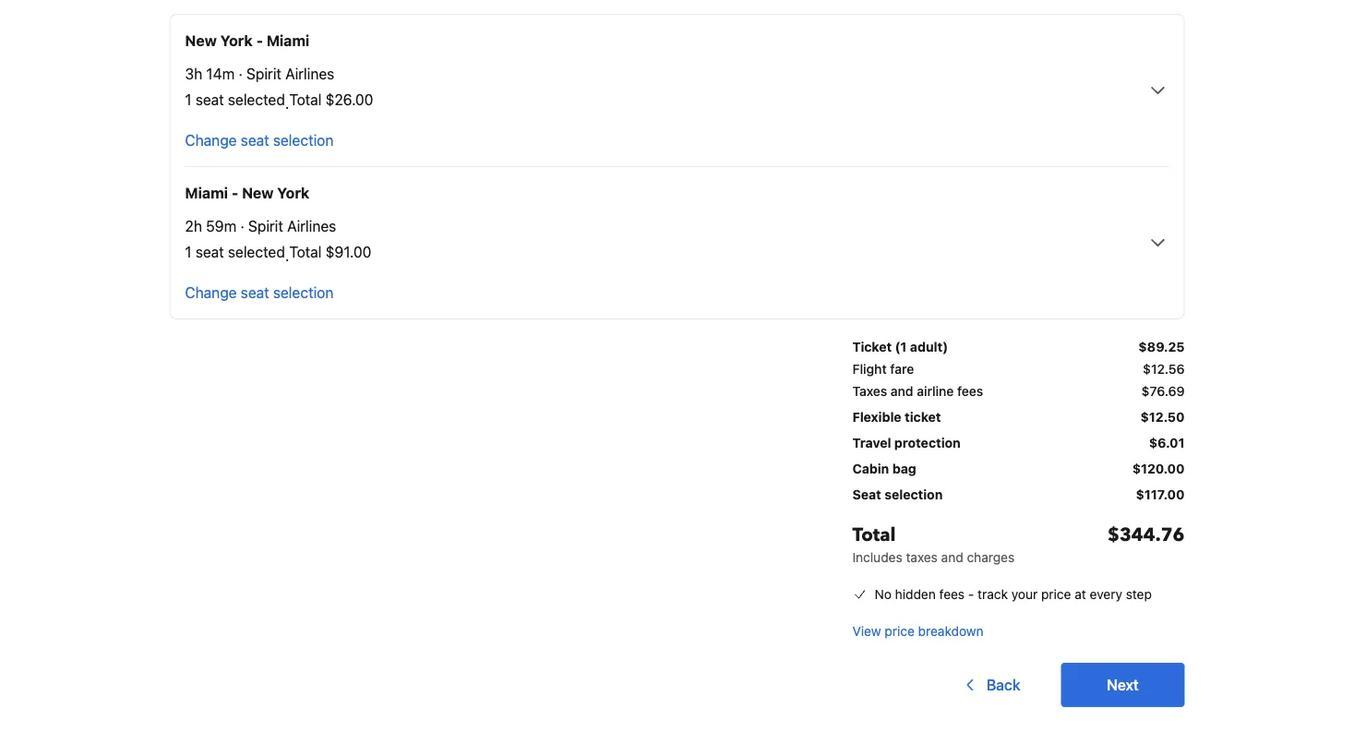 Task type: describe. For each thing, give the bounding box(es) containing it.
cabin bag
[[852, 461, 916, 476]]

view
[[852, 624, 881, 639]]

change seat selection for total $91.00
[[185, 284, 334, 301]]

$12.50 cell
[[1141, 408, 1185, 426]]

0 vertical spatial -
[[256, 32, 263, 49]]

travel protection cell
[[852, 434, 961, 452]]

next
[[1107, 676, 1139, 694]]

1 vertical spatial price
[[885, 624, 915, 639]]

1 horizontal spatial price
[[1041, 587, 1071, 602]]

no
[[875, 587, 892, 602]]

$6.01 cell
[[1149, 434, 1185, 452]]

adult)
[[910, 339, 948, 354]]

selected for 14m
[[228, 91, 285, 108]]

$117.00 cell
[[1136, 486, 1185, 504]]

seat inside 3h 14m · spirit airlines 1 seat selected . total $26.00
[[196, 91, 224, 108]]

selection for total $26.00
[[273, 132, 334, 149]]

row containing flexible ticket
[[852, 404, 1185, 430]]

row containing seat selection
[[852, 482, 1185, 508]]

2h
[[185, 217, 202, 235]]

$89.25
[[1139, 339, 1185, 354]]

hidden
[[895, 587, 936, 602]]

0 horizontal spatial -
[[232, 184, 238, 202]]

flexible
[[852, 409, 902, 425]]

$91.00
[[326, 243, 371, 261]]

flight fare cell
[[852, 360, 914, 378]]

miami - new york
[[185, 184, 310, 202]]

selection inside cell
[[885, 487, 943, 502]]

airlines for $91.00
[[287, 217, 336, 235]]

$76.69
[[1142, 384, 1185, 399]]

3h
[[185, 65, 202, 83]]

(1
[[895, 339, 907, 354]]

selection for total $91.00
[[273, 284, 334, 301]]

$344.76 cell
[[1108, 522, 1185, 567]]

travel protection
[[852, 435, 961, 450]]

0 horizontal spatial york
[[220, 32, 253, 49]]

row containing taxes and airline fees
[[852, 382, 1185, 404]]

back
[[987, 676, 1021, 694]]

taxes
[[852, 384, 887, 399]]

next button
[[1061, 663, 1185, 707]]

59m
[[206, 217, 236, 235]]

total for total $91.00
[[289, 243, 322, 261]]

$344.76
[[1108, 522, 1185, 548]]

row containing total
[[852, 508, 1185, 574]]

seat
[[852, 487, 881, 502]]

1 horizontal spatial new
[[242, 184, 274, 202]]

travel
[[852, 435, 891, 450]]

3h 14m · spirit airlines 1 seat selected . total $26.00
[[185, 65, 373, 112]]

$12.50
[[1141, 409, 1185, 425]]

$117.00
[[1136, 487, 1185, 502]]

cabin
[[852, 461, 889, 476]]

change for 2h 59m · spirit airlines 1 seat selected . total $91.00
[[185, 284, 237, 301]]

1 horizontal spatial miami
[[267, 32, 310, 49]]

fare
[[890, 361, 914, 377]]

table containing total
[[852, 334, 1185, 574]]

fees inside cell
[[957, 384, 983, 399]]

2h 59m · spirit airlines 1 seat selected . total $91.00
[[185, 217, 371, 264]]

row containing ticket (1 adult)
[[852, 334, 1185, 360]]

cabin bag cell
[[852, 460, 916, 478]]

at
[[1075, 587, 1086, 602]]

. for total $26.00
[[285, 95, 289, 112]]

protection
[[894, 435, 961, 450]]

and inside 'taxes and airline fees' cell
[[891, 384, 913, 399]]

$12.56 cell
[[1143, 360, 1185, 378]]

bag
[[892, 461, 916, 476]]

flight fare
[[852, 361, 914, 377]]

$26.00
[[326, 91, 373, 108]]

and inside total includes taxes and charges
[[941, 550, 963, 565]]

· for 59m
[[240, 217, 244, 235]]



Task type: vqa. For each thing, say whether or not it's contained in the screenshot.
and to the top
yes



Task type: locate. For each thing, give the bounding box(es) containing it.
1 change from the top
[[185, 132, 237, 149]]

2 horizontal spatial -
[[968, 587, 974, 602]]

$120.00 cell
[[1132, 460, 1185, 478]]

1 vertical spatial -
[[232, 184, 238, 202]]

0 horizontal spatial and
[[891, 384, 913, 399]]

table
[[852, 334, 1185, 574]]

14m
[[206, 65, 235, 83]]

.
[[285, 95, 289, 112], [285, 247, 289, 264]]

0 vertical spatial total
[[289, 91, 322, 108]]

1 for 3h 14m · spirit airlines 1 seat selected . total $26.00
[[185, 91, 192, 108]]

miami up 2h
[[185, 184, 228, 202]]

selected down 59m
[[228, 243, 285, 261]]

airlines inside 2h 59m · spirit airlines 1 seat selected . total $91.00
[[287, 217, 336, 235]]

selection down the bag
[[885, 487, 943, 502]]

spirit for new
[[248, 217, 283, 235]]

2 vertical spatial selection
[[885, 487, 943, 502]]

includes
[[852, 550, 903, 565]]

$89.25 cell
[[1139, 338, 1185, 356]]

1 down 2h
[[185, 243, 192, 261]]

view price breakdown
[[852, 624, 984, 639]]

back button
[[950, 663, 1032, 707]]

1 vertical spatial selection
[[273, 284, 334, 301]]

selected for 59m
[[228, 243, 285, 261]]

airlines up $91.00
[[287, 217, 336, 235]]

6 row from the top
[[852, 456, 1185, 482]]

fees right airline
[[957, 384, 983, 399]]

spirit for -
[[246, 65, 281, 83]]

8 row from the top
[[852, 508, 1185, 574]]

0 vertical spatial fees
[[957, 384, 983, 399]]

0 vertical spatial change
[[185, 132, 237, 149]]

ticket
[[905, 409, 941, 425]]

2 row from the top
[[852, 360, 1185, 382]]

airlines
[[285, 65, 334, 83], [287, 217, 336, 235]]

selection down 3h 14m · spirit airlines 1 seat selected . total $26.00
[[273, 132, 334, 149]]

1 vertical spatial and
[[941, 550, 963, 565]]

total
[[289, 91, 322, 108], [289, 243, 322, 261], [852, 522, 896, 548]]

taxes and airline fees cell
[[852, 382, 983, 401]]

total up the includes
[[852, 522, 896, 548]]

0 vertical spatial new
[[185, 32, 217, 49]]

5 row from the top
[[852, 430, 1185, 456]]

0 vertical spatial spirit
[[246, 65, 281, 83]]

1 vertical spatial ·
[[240, 217, 244, 235]]

selected
[[228, 91, 285, 108], [228, 243, 285, 261]]

0 vertical spatial 1
[[185, 91, 192, 108]]

total left $26.00
[[289, 91, 322, 108]]

. left $26.00
[[285, 95, 289, 112]]

row containing travel protection
[[852, 430, 1185, 456]]

selection down 2h 59m · spirit airlines 1 seat selected . total $91.00
[[273, 284, 334, 301]]

flight
[[852, 361, 887, 377]]

price right the view
[[885, 624, 915, 639]]

1 . from the top
[[285, 95, 289, 112]]

· right 14m
[[239, 65, 243, 83]]

0 vertical spatial ·
[[239, 65, 243, 83]]

seat selection
[[852, 487, 943, 502]]

change
[[185, 132, 237, 149], [185, 284, 237, 301]]

1 vertical spatial change
[[185, 284, 237, 301]]

spirit
[[246, 65, 281, 83], [248, 217, 283, 235]]

. left $91.00
[[285, 247, 289, 264]]

1 vertical spatial spirit
[[248, 217, 283, 235]]

spirit inside 3h 14m · spirit airlines 1 seat selected . total $26.00
[[246, 65, 281, 83]]

0 vertical spatial york
[[220, 32, 253, 49]]

1 vertical spatial change seat selection
[[185, 284, 334, 301]]

1 inside 2h 59m · spirit airlines 1 seat selected . total $91.00
[[185, 243, 192, 261]]

seat inside 2h 59m · spirit airlines 1 seat selected . total $91.00
[[196, 243, 224, 261]]

your
[[1011, 587, 1038, 602]]

price left at
[[1041, 587, 1071, 602]]

$76.69 cell
[[1142, 382, 1185, 401]]

and down "fare"
[[891, 384, 913, 399]]

york up 2h 59m · spirit airlines 1 seat selected . total $91.00
[[277, 184, 310, 202]]

· for 14m
[[239, 65, 243, 83]]

change up miami - new york
[[185, 132, 237, 149]]

change seat selection up miami - new york
[[185, 132, 334, 149]]

0 vertical spatial airlines
[[285, 65, 334, 83]]

change seat selection
[[185, 132, 334, 149], [185, 284, 334, 301]]

change seat selection down 2h 59m · spirit airlines 1 seat selected . total $91.00
[[185, 284, 334, 301]]

new up 2h 59m · spirit airlines 1 seat selected . total $91.00
[[242, 184, 274, 202]]

and right taxes
[[941, 550, 963, 565]]

3 row from the top
[[852, 382, 1185, 404]]

·
[[239, 65, 243, 83], [240, 217, 244, 235]]

track
[[978, 587, 1008, 602]]

2 change from the top
[[185, 284, 237, 301]]

york up 14m
[[220, 32, 253, 49]]

1 vertical spatial total
[[289, 243, 322, 261]]

new york - miami
[[185, 32, 310, 49]]

1 horizontal spatial -
[[256, 32, 263, 49]]

· right 59m
[[240, 217, 244, 235]]

flexible ticket cell
[[852, 408, 941, 426]]

selected down 14m
[[228, 91, 285, 108]]

seat down 14m
[[196, 91, 224, 108]]

1 vertical spatial miami
[[185, 184, 228, 202]]

total inside total includes taxes and charges
[[852, 522, 896, 548]]

$120.00
[[1132, 461, 1185, 476]]

1 vertical spatial 1
[[185, 243, 192, 261]]

7 row from the top
[[852, 482, 1185, 508]]

1 down the 3h
[[185, 91, 192, 108]]

ticket (1 adult) cell
[[852, 338, 948, 356]]

0 vertical spatial price
[[1041, 587, 1071, 602]]

$6.01
[[1149, 435, 1185, 450]]

1 vertical spatial .
[[285, 247, 289, 264]]

-
[[256, 32, 263, 49], [232, 184, 238, 202], [968, 587, 974, 602]]

change seat selection for total $26.00
[[185, 132, 334, 149]]

change down 59m
[[185, 284, 237, 301]]

row containing flight fare
[[852, 360, 1185, 382]]

1 1 from the top
[[185, 91, 192, 108]]

new up the 3h
[[185, 32, 217, 49]]

airlines up $26.00
[[285, 65, 334, 83]]

row containing cabin bag
[[852, 456, 1185, 482]]

seat selection cell
[[852, 486, 943, 504]]

total cell
[[852, 522, 1015, 567]]

1 selected from the top
[[228, 91, 285, 108]]

1 for 2h 59m · spirit airlines 1 seat selected . total $91.00
[[185, 243, 192, 261]]

seat up miami - new york
[[241, 132, 269, 149]]

1 vertical spatial fees
[[939, 587, 965, 602]]

$12.56
[[1143, 361, 1185, 377]]

2 vertical spatial total
[[852, 522, 896, 548]]

0 horizontal spatial miami
[[185, 184, 228, 202]]

. inside 3h 14m · spirit airlines 1 seat selected . total $26.00
[[285, 95, 289, 112]]

new
[[185, 32, 217, 49], [242, 184, 274, 202]]

2 change seat selection from the top
[[185, 284, 334, 301]]

2 1 from the top
[[185, 243, 192, 261]]

0 horizontal spatial price
[[885, 624, 915, 639]]

charges
[[967, 550, 1015, 565]]

total includes taxes and charges
[[852, 522, 1015, 565]]

0 vertical spatial selected
[[228, 91, 285, 108]]

- left the track
[[968, 587, 974, 602]]

0 vertical spatial selection
[[273, 132, 334, 149]]

taxes
[[906, 550, 938, 565]]

spirit down miami - new york
[[248, 217, 283, 235]]

0 vertical spatial change seat selection
[[185, 132, 334, 149]]

view price breakdown element
[[852, 622, 984, 641]]

. inside 2h 59m · spirit airlines 1 seat selected . total $91.00
[[285, 247, 289, 264]]

selection
[[273, 132, 334, 149], [273, 284, 334, 301], [885, 487, 943, 502]]

fees
[[957, 384, 983, 399], [939, 587, 965, 602]]

no hidden fees - track your price at every step
[[875, 587, 1152, 602]]

1 horizontal spatial york
[[277, 184, 310, 202]]

- up 59m
[[232, 184, 238, 202]]

airlines inside 3h 14m · spirit airlines 1 seat selected . total $26.00
[[285, 65, 334, 83]]

4 row from the top
[[852, 404, 1185, 430]]

every
[[1090, 587, 1122, 602]]

step
[[1126, 587, 1152, 602]]

1 vertical spatial york
[[277, 184, 310, 202]]

0 vertical spatial and
[[891, 384, 913, 399]]

seat down 2h 59m · spirit airlines 1 seat selected . total $91.00
[[241, 284, 269, 301]]

york
[[220, 32, 253, 49], [277, 184, 310, 202]]

seat down 59m
[[196, 243, 224, 261]]

fees right the "hidden" at right
[[939, 587, 965, 602]]

1
[[185, 91, 192, 108], [185, 243, 192, 261]]

selected inside 3h 14m · spirit airlines 1 seat selected . total $26.00
[[228, 91, 285, 108]]

total left $91.00
[[289, 243, 322, 261]]

· inside 3h 14m · spirit airlines 1 seat selected . total $26.00
[[239, 65, 243, 83]]

1 vertical spatial airlines
[[287, 217, 336, 235]]

selected inside 2h 59m · spirit airlines 1 seat selected . total $91.00
[[228, 243, 285, 261]]

- up 3h 14m · spirit airlines 1 seat selected . total $26.00
[[256, 32, 263, 49]]

row
[[852, 334, 1185, 360], [852, 360, 1185, 382], [852, 382, 1185, 404], [852, 404, 1185, 430], [852, 430, 1185, 456], [852, 456, 1185, 482], [852, 482, 1185, 508], [852, 508, 1185, 574]]

total inside 3h 14m · spirit airlines 1 seat selected . total $26.00
[[289, 91, 322, 108]]

1 vertical spatial new
[[242, 184, 274, 202]]

2 selected from the top
[[228, 243, 285, 261]]

and
[[891, 384, 913, 399], [941, 550, 963, 565]]

· inside 2h 59m · spirit airlines 1 seat selected . total $91.00
[[240, 217, 244, 235]]

spirit inside 2h 59m · spirit airlines 1 seat selected . total $91.00
[[248, 217, 283, 235]]

1 inside 3h 14m · spirit airlines 1 seat selected . total $26.00
[[185, 91, 192, 108]]

price
[[1041, 587, 1071, 602], [885, 624, 915, 639]]

1 horizontal spatial and
[[941, 550, 963, 565]]

airline
[[917, 384, 954, 399]]

breakdown
[[918, 624, 984, 639]]

0 vertical spatial .
[[285, 95, 289, 112]]

2 . from the top
[[285, 247, 289, 264]]

1 change seat selection from the top
[[185, 132, 334, 149]]

ticket (1 adult)
[[852, 339, 948, 354]]

. for total $91.00
[[285, 247, 289, 264]]

total for total $26.00
[[289, 91, 322, 108]]

2 vertical spatial -
[[968, 587, 974, 602]]

view price breakdown link
[[852, 622, 984, 641]]

0 horizontal spatial new
[[185, 32, 217, 49]]

total inside 2h 59m · spirit airlines 1 seat selected . total $91.00
[[289, 243, 322, 261]]

miami
[[267, 32, 310, 49], [185, 184, 228, 202]]

taxes and airline fees
[[852, 384, 983, 399]]

miami up 3h 14m · spirit airlines 1 seat selected . total $26.00
[[267, 32, 310, 49]]

1 vertical spatial selected
[[228, 243, 285, 261]]

seat
[[196, 91, 224, 108], [241, 132, 269, 149], [196, 243, 224, 261], [241, 284, 269, 301]]

ticket
[[852, 339, 892, 354]]

1 row from the top
[[852, 334, 1185, 360]]

flexible ticket
[[852, 409, 941, 425]]

change for 3h 14m · spirit airlines 1 seat selected . total $26.00
[[185, 132, 237, 149]]

spirit down new york - miami
[[246, 65, 281, 83]]

airlines for $26.00
[[285, 65, 334, 83]]

0 vertical spatial miami
[[267, 32, 310, 49]]



